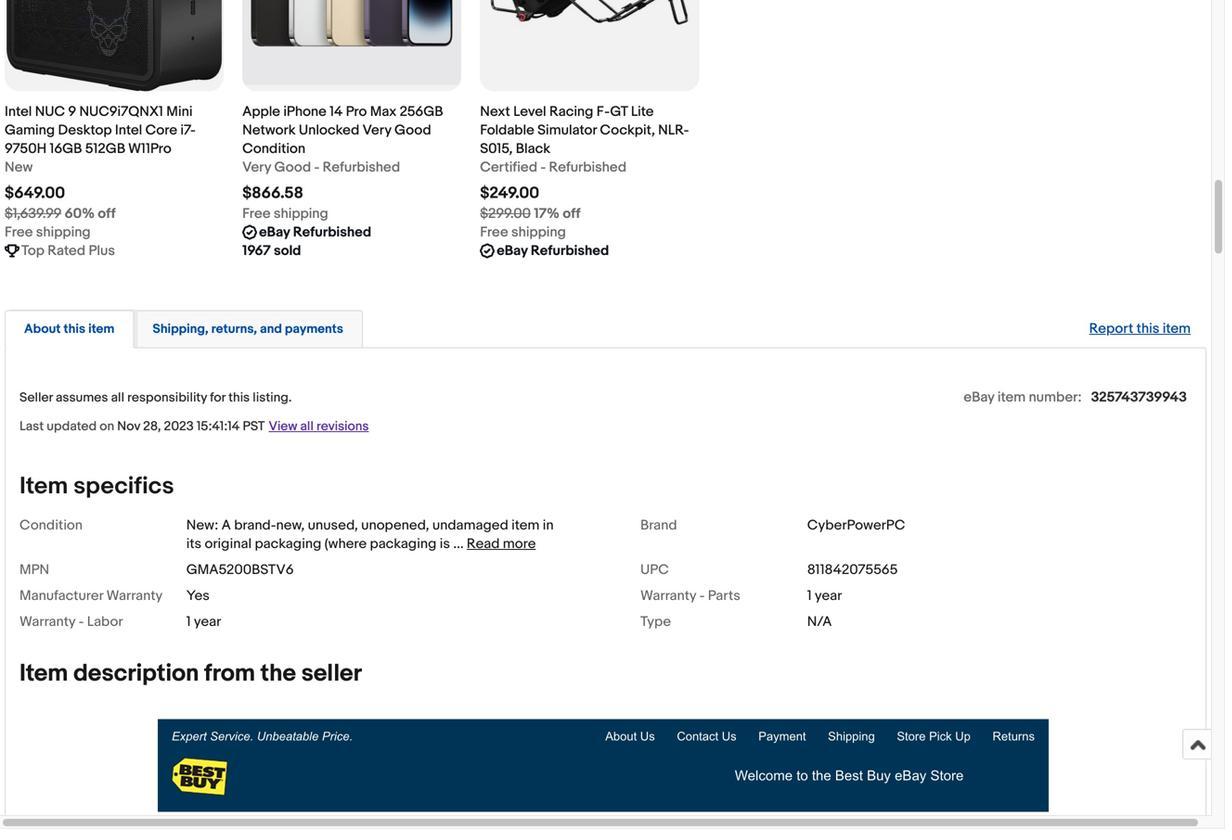 Task type: locate. For each thing, give the bounding box(es) containing it.
0 vertical spatial item
[[19, 472, 68, 501]]

very up $866.58
[[242, 159, 271, 176]]

item right about
[[88, 322, 115, 337]]

pst
[[243, 419, 265, 435]]

free down $299.00
[[480, 224, 508, 241]]

top
[[21, 243, 45, 259]]

packaging down new,
[[255, 536, 321, 553]]

all right view
[[300, 419, 314, 435]]

brand
[[640, 517, 677, 534]]

number:
[[1029, 389, 1082, 406]]

2 item from the top
[[19, 660, 68, 689]]

year
[[815, 588, 842, 605], [194, 614, 221, 631]]

read more button
[[467, 536, 536, 553]]

refurbished down unlocked
[[323, 159, 400, 176]]

New text field
[[5, 158, 33, 177]]

shipping
[[274, 206, 328, 222], [36, 224, 91, 241], [511, 224, 566, 241]]

1967 sold text field
[[242, 242, 301, 260]]

new: a brand-new, unused, unopened, undamaged item in its original packaging (where packaging is ...
[[186, 517, 554, 553]]

-
[[314, 159, 320, 176], [541, 159, 546, 176], [700, 588, 705, 605], [79, 614, 84, 631]]

free up top
[[5, 224, 33, 241]]

brand-
[[234, 517, 276, 534]]

new
[[5, 159, 33, 176]]

item down the warranty - labor
[[19, 660, 68, 689]]

1 vertical spatial ebay
[[497, 243, 528, 259]]

0 horizontal spatial warranty
[[19, 614, 75, 631]]

very
[[363, 122, 391, 139], [242, 159, 271, 176]]

condition up mpn
[[19, 517, 83, 534]]

desktop
[[58, 122, 112, 139]]

this right the report
[[1137, 321, 1160, 337]]

2 horizontal spatial this
[[1137, 321, 1160, 337]]

1 item from the top
[[19, 472, 68, 501]]

next
[[480, 104, 510, 120]]

1 year down yes
[[186, 614, 221, 631]]

condition inside apple iphone 14 pro max 256gb network unlocked very good condition very good - refurbished $866.58 free shipping
[[242, 141, 305, 157]]

0 horizontal spatial this
[[64, 322, 85, 337]]

0 vertical spatial ebay
[[259, 224, 290, 241]]

free down $866.58 text field
[[242, 206, 271, 222]]

gaming
[[5, 122, 55, 139]]

1 year for labor
[[186, 614, 221, 631]]

f-
[[597, 104, 610, 120]]

the
[[260, 660, 296, 689]]

Free shipping text field
[[480, 223, 566, 242]]

0 horizontal spatial 1
[[186, 614, 191, 631]]

1 year for parts
[[807, 588, 842, 605]]

about
[[24, 322, 61, 337]]

0 horizontal spatial off
[[98, 206, 116, 222]]

free shipping text field down $1,639.99 on the top left
[[5, 223, 91, 242]]

lite
[[631, 104, 654, 120]]

0 horizontal spatial ebay refurbished
[[259, 224, 371, 241]]

0 horizontal spatial ebay
[[259, 224, 290, 241]]

Top Rated Plus text field
[[21, 242, 115, 260]]

1 horizontal spatial ebay
[[497, 243, 528, 259]]

view
[[269, 419, 297, 435]]

its
[[186, 536, 202, 553]]

shipping down $866.58
[[274, 206, 328, 222]]

9
[[68, 104, 76, 120]]

0 horizontal spatial year
[[194, 614, 221, 631]]

warranty up type
[[640, 588, 696, 605]]

packaging
[[255, 536, 321, 553], [370, 536, 437, 553]]

new:
[[186, 517, 218, 534]]

returns,
[[211, 322, 257, 337]]

report this item
[[1089, 321, 1191, 337]]

0 vertical spatial 1 year
[[807, 588, 842, 605]]

view all revisions link
[[265, 418, 369, 435]]

- left labor
[[79, 614, 84, 631]]

1 horizontal spatial year
[[815, 588, 842, 605]]

1 for warranty - labor
[[186, 614, 191, 631]]

1 horizontal spatial shipping
[[274, 206, 328, 222]]

1 horizontal spatial condition
[[242, 141, 305, 157]]

item
[[19, 472, 68, 501], [19, 660, 68, 689]]

0 vertical spatial 1
[[807, 588, 812, 605]]

1 horizontal spatial 1 year
[[807, 588, 842, 605]]

1 horizontal spatial off
[[563, 206, 581, 222]]

level
[[513, 104, 546, 120]]

ebay refurbished down free shipping text field
[[497, 243, 609, 259]]

$299.00
[[480, 206, 531, 222]]

item right the report
[[1163, 321, 1191, 337]]

nuc
[[35, 104, 65, 120]]

(where
[[325, 536, 367, 553]]

year up n/a
[[815, 588, 842, 605]]

warranty - labor
[[19, 614, 123, 631]]

0 horizontal spatial good
[[274, 159, 311, 176]]

shipping down 17%
[[511, 224, 566, 241]]

intel up gaming
[[5, 104, 32, 120]]

0 vertical spatial year
[[815, 588, 842, 605]]

1 horizontal spatial all
[[300, 419, 314, 435]]

item down last
[[19, 472, 68, 501]]

0 vertical spatial ebay refurbished
[[259, 224, 371, 241]]

nuc9i7qnx1
[[79, 104, 163, 120]]

item for item specifics
[[19, 472, 68, 501]]

about this item button
[[24, 321, 115, 338]]

0 horizontal spatial very
[[242, 159, 271, 176]]

good down "256gb"
[[394, 122, 431, 139]]

- down black on the left top of the page
[[541, 159, 546, 176]]

0 horizontal spatial intel
[[5, 104, 32, 120]]

black
[[516, 141, 550, 157]]

shipping inside apple iphone 14 pro max 256gb network unlocked very good condition very good - refurbished $866.58 free shipping
[[274, 206, 328, 222]]

intel nuc 9 nuc9i7qnx1 mini gaming desktop intel core i7- 9750h 16gb 512gb w11pro new $649.00 $1,639.99 60% off free shipping
[[5, 104, 196, 241]]

1 horizontal spatial warranty
[[106, 588, 163, 605]]

refurbished down 'simulator' at left top
[[549, 159, 627, 176]]

ebay left number:
[[964, 389, 995, 406]]

item description from the seller
[[19, 660, 362, 689]]

sold
[[274, 243, 301, 259]]

this inside 'button'
[[64, 322, 85, 337]]

1 vertical spatial item
[[19, 660, 68, 689]]

0 vertical spatial very
[[363, 122, 391, 139]]

1 horizontal spatial 1
[[807, 588, 812, 605]]

1 vertical spatial 1
[[186, 614, 191, 631]]

condition down network
[[242, 141, 305, 157]]

1 vertical spatial ebay refurbished
[[497, 243, 609, 259]]

811842075565
[[807, 562, 898, 579]]

0 horizontal spatial shipping
[[36, 224, 91, 241]]

1 horizontal spatial ebay refurbished
[[497, 243, 609, 259]]

ebay for ebay refurbished text box to the left
[[259, 224, 290, 241]]

all up on
[[111, 390, 124, 406]]

0 horizontal spatial packaging
[[255, 536, 321, 553]]

- down unlocked
[[314, 159, 320, 176]]

refurbished inside "next level racing f-gt lite foldable simulator cockpit, nlr- s015, black certified - refurbished $249.00 $299.00 17% off free shipping"
[[549, 159, 627, 176]]

28,
[[143, 419, 161, 435]]

0 vertical spatial intel
[[5, 104, 32, 120]]

1 vertical spatial year
[[194, 614, 221, 631]]

1 year up n/a
[[807, 588, 842, 605]]

free
[[242, 206, 271, 222], [5, 224, 33, 241], [480, 224, 508, 241]]

manufacturer warranty
[[19, 588, 163, 605]]

15:41:14
[[197, 419, 240, 435]]

2 horizontal spatial free
[[480, 224, 508, 241]]

ebay refurbished
[[259, 224, 371, 241], [497, 243, 609, 259]]

2 horizontal spatial shipping
[[511, 224, 566, 241]]

Free shipping text field
[[242, 205, 328, 223], [5, 223, 91, 242]]

0 vertical spatial good
[[394, 122, 431, 139]]

warranty down manufacturer
[[19, 614, 75, 631]]

shipping inside "next level racing f-gt lite foldable simulator cockpit, nlr- s015, black certified - refurbished $249.00 $299.00 17% off free shipping"
[[511, 224, 566, 241]]

ebay refurbished text field down 17%
[[497, 242, 609, 260]]

16gb 512gb w11pro
[[50, 141, 171, 157]]

report
[[1089, 321, 1134, 337]]

eBay Refurbished text field
[[259, 223, 371, 242], [497, 242, 609, 260]]

shipping down previous price $1,639.99 60% off text box
[[36, 224, 91, 241]]

rated
[[48, 243, 86, 259]]

more
[[503, 536, 536, 553]]

very down max
[[363, 122, 391, 139]]

1 vertical spatial all
[[300, 419, 314, 435]]

ebay refurbished for ebay refurbished text box to the right
[[497, 243, 609, 259]]

0 vertical spatial condition
[[242, 141, 305, 157]]

off right 60%
[[98, 206, 116, 222]]

this right about
[[64, 322, 85, 337]]

off
[[98, 206, 116, 222], [563, 206, 581, 222]]

0 horizontal spatial free
[[5, 224, 33, 241]]

1 packaging from the left
[[255, 536, 321, 553]]

ebay for ebay refurbished text box to the right
[[497, 243, 528, 259]]

off right 17%
[[563, 206, 581, 222]]

ebay up 1967 sold text box at the top left of the page
[[259, 224, 290, 241]]

a
[[222, 517, 231, 534]]

year for warranty - labor
[[194, 614, 221, 631]]

1 vertical spatial 1 year
[[186, 614, 221, 631]]

intel down nuc9i7qnx1
[[115, 122, 142, 139]]

256gb
[[400, 104, 443, 120]]

1 horizontal spatial very
[[363, 122, 391, 139]]

1 vertical spatial intel
[[115, 122, 142, 139]]

1 up n/a
[[807, 588, 812, 605]]

$249.00 text field
[[480, 184, 539, 203]]

report this item link
[[1080, 311, 1200, 347]]

1
[[807, 588, 812, 605], [186, 614, 191, 631]]

shipping, returns, and payments
[[153, 322, 343, 337]]

1 horizontal spatial packaging
[[370, 536, 437, 553]]

1 year
[[807, 588, 842, 605], [186, 614, 221, 631]]

all
[[111, 390, 124, 406], [300, 419, 314, 435]]

good up $866.58
[[274, 159, 311, 176]]

seller assumes all responsibility for this listing.
[[19, 390, 292, 406]]

2 vertical spatial ebay
[[964, 389, 995, 406]]

free inside apple iphone 14 pro max 256gb network unlocked very good condition very good - refurbished $866.58 free shipping
[[242, 206, 271, 222]]

ebay refurbished text field up sold
[[259, 223, 371, 242]]

ebay refurbished up sold
[[259, 224, 371, 241]]

refurbished inside apple iphone 14 pro max 256gb network unlocked very good condition very good - refurbished $866.58 free shipping
[[323, 159, 400, 176]]

free shipping text field down $866.58 text field
[[242, 205, 328, 223]]

17%
[[534, 206, 560, 222]]

2 horizontal spatial warranty
[[640, 588, 696, 605]]

warranty up labor
[[106, 588, 163, 605]]

seller
[[19, 390, 53, 406]]

ebay down free shipping text field
[[497, 243, 528, 259]]

0 horizontal spatial ebay refurbished text field
[[259, 223, 371, 242]]

item up more
[[512, 517, 540, 534]]

1 horizontal spatial free
[[242, 206, 271, 222]]

packaging down unopened,
[[370, 536, 437, 553]]

0 vertical spatial all
[[111, 390, 124, 406]]

pro
[[346, 104, 367, 120]]

- inside "next level racing f-gt lite foldable simulator cockpit, nlr- s015, black certified - refurbished $249.00 $299.00 17% off free shipping"
[[541, 159, 546, 176]]

2 horizontal spatial ebay
[[964, 389, 995, 406]]

this right for
[[228, 390, 250, 406]]

1 down yes
[[186, 614, 191, 631]]

0 horizontal spatial 1 year
[[186, 614, 221, 631]]

tab list
[[5, 307, 1207, 348]]

1 off from the left
[[98, 206, 116, 222]]

1 vertical spatial condition
[[19, 517, 83, 534]]

year down yes
[[194, 614, 221, 631]]

2 off from the left
[[563, 206, 581, 222]]

gt
[[610, 104, 628, 120]]

1 vertical spatial good
[[274, 159, 311, 176]]

1 horizontal spatial intel
[[115, 122, 142, 139]]



Task type: describe. For each thing, give the bounding box(es) containing it.
2023
[[164, 419, 194, 435]]

- left the parts
[[700, 588, 705, 605]]

item inside new: a brand-new, unused, unopened, undamaged item in its original packaging (where packaging is ...
[[512, 517, 540, 534]]

warranty for warranty - parts
[[640, 588, 696, 605]]

labor
[[87, 614, 123, 631]]

cockpit,
[[600, 122, 655, 139]]

seller
[[301, 660, 362, 689]]

0 horizontal spatial all
[[111, 390, 124, 406]]

yes
[[186, 588, 210, 605]]

1 for warranty - parts
[[807, 588, 812, 605]]

type
[[640, 614, 671, 631]]

1967 sold
[[242, 243, 301, 259]]

$1,639.99
[[5, 206, 61, 222]]

max
[[370, 104, 397, 120]]

item specifics
[[19, 472, 174, 501]]

s015,
[[480, 141, 513, 157]]

1 horizontal spatial this
[[228, 390, 250, 406]]

plus
[[89, 243, 115, 259]]

9750h
[[5, 141, 47, 157]]

tab list containing about this item
[[5, 307, 1207, 348]]

core
[[145, 122, 177, 139]]

$249.00
[[480, 184, 539, 203]]

Certified - Refurbished text field
[[480, 158, 627, 177]]

0 horizontal spatial free shipping text field
[[5, 223, 91, 242]]

last
[[19, 419, 44, 435]]

Very Good - Refurbished text field
[[242, 158, 400, 177]]

foldable
[[480, 122, 534, 139]]

$866.58 text field
[[242, 184, 303, 203]]

- inside apple iphone 14 pro max 256gb network unlocked very good condition very good - refurbished $866.58 free shipping
[[314, 159, 320, 176]]

1 horizontal spatial ebay refurbished text field
[[497, 242, 609, 260]]

iphone
[[283, 104, 327, 120]]

about this item
[[24, 322, 115, 337]]

upc
[[640, 562, 669, 579]]

item left number:
[[998, 389, 1026, 406]]

unused,
[[308, 517, 358, 534]]

n/a
[[807, 614, 832, 631]]

off inside "next level racing f-gt lite foldable simulator cockpit, nlr- s015, black certified - refurbished $249.00 $299.00 17% off free shipping"
[[563, 206, 581, 222]]

nov
[[117, 419, 140, 435]]

cyberpowerpc
[[807, 517, 905, 534]]

gma5200bstv6
[[186, 562, 294, 579]]

apple
[[242, 104, 280, 120]]

warranty - parts
[[640, 588, 741, 605]]

previous price $299.00 17% off text field
[[480, 205, 581, 223]]

mini
[[166, 104, 193, 120]]

unopened,
[[361, 517, 429, 534]]

simulator
[[538, 122, 597, 139]]

60%
[[65, 206, 95, 222]]

certified
[[480, 159, 537, 176]]

nlr-
[[658, 122, 689, 139]]

year for warranty - parts
[[815, 588, 842, 605]]

previous price $1,639.99 60% off text field
[[5, 205, 116, 223]]

free inside "next level racing f-gt lite foldable simulator cockpit, nlr- s015, black certified - refurbished $249.00 $299.00 17% off free shipping"
[[480, 224, 508, 241]]

manufacturer
[[19, 588, 103, 605]]

325743739943
[[1091, 389, 1187, 406]]

ebay refurbished for ebay refurbished text box to the left
[[259, 224, 371, 241]]

1967
[[242, 243, 271, 259]]

shipping,
[[153, 322, 208, 337]]

undamaged
[[432, 517, 508, 534]]

shipping inside intel nuc 9 nuc9i7qnx1 mini gaming desktop intel core i7- 9750h 16gb 512gb w11pro new $649.00 $1,639.99 60% off free shipping
[[36, 224, 91, 241]]

revisions
[[316, 419, 369, 435]]

parts
[[708, 588, 741, 605]]

this for about
[[64, 322, 85, 337]]

description
[[73, 660, 199, 689]]

2 packaging from the left
[[370, 536, 437, 553]]

for
[[210, 390, 226, 406]]

payments
[[285, 322, 343, 337]]

updated
[[47, 419, 97, 435]]

unlocked
[[299, 122, 359, 139]]

in
[[543, 517, 554, 534]]

from
[[204, 660, 255, 689]]

and
[[260, 322, 282, 337]]

item for item description from the seller
[[19, 660, 68, 689]]

1 horizontal spatial free shipping text field
[[242, 205, 328, 223]]

$649.00 text field
[[5, 184, 65, 203]]

free inside intel nuc 9 nuc9i7qnx1 mini gaming desktop intel core i7- 9750h 16gb 512gb w11pro new $649.00 $1,639.99 60% off free shipping
[[5, 224, 33, 241]]

off inside intel nuc 9 nuc9i7qnx1 mini gaming desktop intel core i7- 9750h 16gb 512gb w11pro new $649.00 $1,639.99 60% off free shipping
[[98, 206, 116, 222]]

0 horizontal spatial condition
[[19, 517, 83, 534]]

last updated on nov 28, 2023 15:41:14 pst view all revisions
[[19, 419, 369, 435]]

read more
[[467, 536, 536, 553]]

next level racing f-gt lite foldable simulator cockpit, nlr- s015, black certified - refurbished $249.00 $299.00 17% off free shipping
[[480, 104, 689, 241]]

1 vertical spatial very
[[242, 159, 271, 176]]

ebay item number: 325743739943
[[964, 389, 1187, 406]]

...
[[453, 536, 464, 553]]

1 horizontal spatial good
[[394, 122, 431, 139]]

apple iphone 14 pro max 256gb network unlocked very good condition very good - refurbished $866.58 free shipping
[[242, 104, 443, 222]]

mpn
[[19, 562, 49, 579]]

warranty for warranty - labor
[[19, 614, 75, 631]]

this for report
[[1137, 321, 1160, 337]]

assumes
[[56, 390, 108, 406]]

new,
[[276, 517, 305, 534]]

specifics
[[73, 472, 174, 501]]

on
[[100, 419, 114, 435]]

refurbished up sold
[[293, 224, 371, 241]]

refurbished down 17%
[[531, 243, 609, 259]]

$649.00
[[5, 184, 65, 203]]

shipping, returns, and payments button
[[153, 321, 343, 338]]

14
[[330, 104, 343, 120]]

item inside 'button'
[[88, 322, 115, 337]]

listing.
[[253, 390, 292, 406]]



Task type: vqa. For each thing, say whether or not it's contained in the screenshot.


